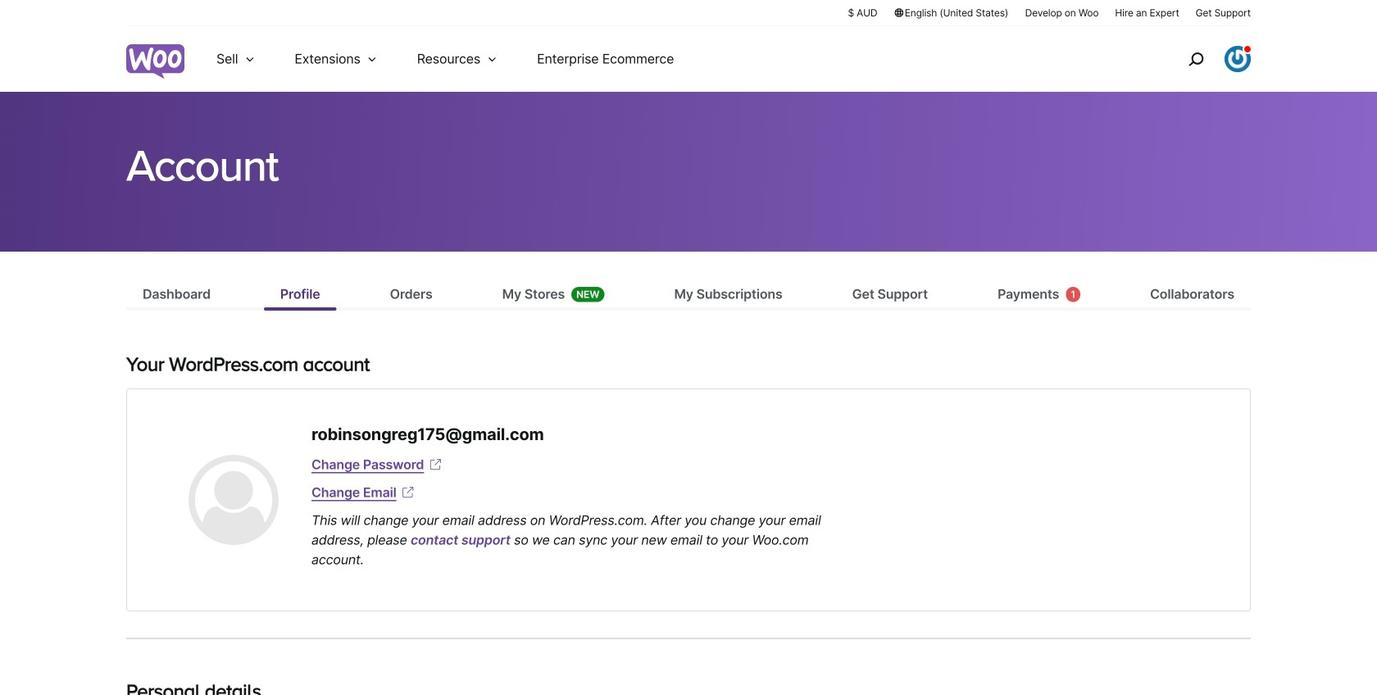 Task type: locate. For each thing, give the bounding box(es) containing it.
open account menu image
[[1225, 46, 1251, 72]]

external link image
[[427, 457, 444, 473], [400, 484, 416, 501]]

0 horizontal spatial external link image
[[400, 484, 416, 501]]

service navigation menu element
[[1153, 32, 1251, 86]]

1 horizontal spatial external link image
[[427, 457, 444, 473]]

0 vertical spatial external link image
[[427, 457, 444, 473]]



Task type: describe. For each thing, give the bounding box(es) containing it.
search image
[[1183, 46, 1209, 72]]

1 vertical spatial external link image
[[400, 484, 416, 501]]

gravatar image image
[[189, 455, 279, 545]]



Task type: vqa. For each thing, say whether or not it's contained in the screenshot.
external link image at left
yes



